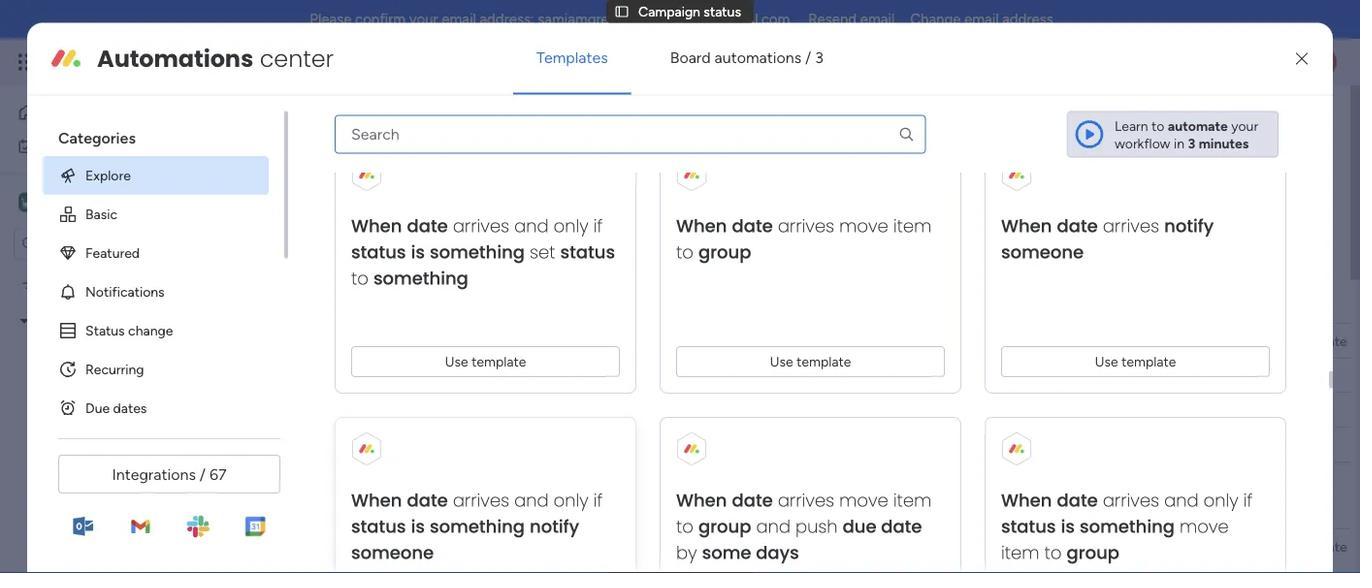 Task type: locate. For each thing, give the bounding box(es) containing it.
0 vertical spatial someone
[[1001, 241, 1084, 265]]

to right tips
[[410, 291, 428, 316]]

work right my
[[65, 138, 94, 154]]

option
[[0, 271, 247, 275]]

3 use template from the left
[[1095, 354, 1176, 371]]

1 vertical spatial move
[[839, 489, 888, 514]]

3 email from the left
[[964, 11, 999, 28]]

1 horizontal spatial someone
[[1001, 241, 1084, 265]]

automations  center image
[[50, 43, 82, 74]]

status up "recurring"
[[85, 322, 125, 339]]

help right tips
[[433, 291, 471, 316]]

public board image
[[42, 378, 60, 396]]

email left "address:"
[[442, 11, 476, 28]]

new
[[302, 229, 330, 246]]

1 vertical spatial sending date
[[1266, 538, 1347, 555]]

and inside when date arrives   and only if status is something
[[1164, 489, 1199, 514]]

to up 'by'
[[676, 515, 693, 540]]

group up some
[[698, 515, 751, 540]]

:)
[[798, 291, 811, 316]]

1 vertical spatial /
[[1259, 112, 1265, 129]]

1 vertical spatial campaign status
[[295, 104, 499, 136]]

add to favorites image
[[546, 110, 565, 130]]

template for arrives   move item to
[[797, 354, 851, 371]]

hi
[[367, 368, 380, 384]]

0 horizontal spatial /
[[200, 465, 206, 484]]

1 sending date field from the top
[[1261, 330, 1352, 352]]

1 horizontal spatial notify
[[1164, 214, 1214, 239]]

arrives inside when date arrives   and only if status is something
[[1103, 489, 1159, 514]]

group inside group and   push due date by some days
[[698, 515, 751, 540]]

0 vertical spatial arrives   move item to
[[676, 214, 932, 265]]

green
[[46, 280, 83, 296]]

featured option
[[43, 233, 269, 272]]

to
[[1151, 117, 1164, 134], [676, 241, 693, 265], [351, 267, 369, 292], [410, 291, 428, 316], [503, 368, 516, 384], [582, 368, 595, 384], [676, 515, 693, 540], [1044, 541, 1062, 566]]

sending date field for goal
[[1261, 330, 1352, 352]]

and inside group and   push due date by some days
[[756, 515, 791, 540]]

item for and   push
[[893, 489, 932, 514]]

2 arrives   move item to from the top
[[676, 489, 932, 540]]

and inside when date arrives   and only if status is something notify someone
[[514, 489, 549, 514]]

Audience field
[[904, 330, 971, 352], [904, 536, 971, 557]]

1 vertical spatial you
[[476, 291, 509, 316]]

tips
[[373, 291, 405, 316]]

this
[[297, 143, 321, 160]]

1 horizontal spatial in
[[1174, 135, 1185, 151]]

featured
[[85, 244, 140, 261]]

1 horizontal spatial 3
[[1188, 135, 1195, 151]]

sending for goal
[[1266, 538, 1316, 555]]

help inside field
[[433, 291, 471, 316]]

2 use template button from the left
[[676, 347, 945, 378]]

is for when date arrives   and only if status is something set status to something
[[411, 241, 425, 265]]

arrives   move item to up the ":)" on the right bottom
[[676, 214, 932, 265]]

2 audience from the top
[[909, 538, 966, 555]]

if for when date arrives   and only if status is something
[[1243, 489, 1253, 514]]

you down campaign status field at the left of the page
[[416, 143, 438, 160]]

1 horizontal spatial workflow
[[1115, 135, 1170, 151]]

dapulse integrations image
[[952, 179, 967, 194]]

when
[[351, 214, 402, 239], [676, 214, 727, 239], [1001, 214, 1052, 239], [351, 489, 402, 514], [676, 489, 727, 514], [1001, 489, 1052, 514]]

2 account field from the top
[[771, 536, 833, 557]]

0 horizontal spatial use
[[445, 354, 468, 371]]

1 vertical spatial item
[[893, 489, 932, 514]]

/ left 67
[[200, 465, 206, 484]]

campaign status up board
[[638, 3, 741, 20]]

1 vertical spatial account field
[[771, 536, 833, 557]]

when date down chart
[[676, 214, 773, 239]]

to down when date arrives   and only if status is something
[[1044, 541, 1062, 566]]

status inside list box
[[132, 346, 170, 362]]

1 audience from the top
[[909, 333, 966, 349]]

0 horizontal spatial you
[[416, 143, 438, 160]]

due dates option
[[43, 389, 269, 427]]

0 vertical spatial sending date field
[[1261, 330, 1352, 352]]

if inside the when date arrives   and only if status is something set status to something
[[593, 214, 603, 239]]

1 use from the left
[[445, 354, 468, 371]]

3 use from the left
[[1095, 354, 1118, 371]]

workspace image
[[21, 192, 35, 213]]

only inside when date arrives   and only if status is something notify someone
[[554, 489, 589, 514]]

sending date for account
[[1266, 538, 1347, 555]]

0 vertical spatial account
[[776, 333, 828, 349]]

1 vertical spatial goal field
[[1086, 536, 1124, 557]]

2 vertical spatial item
[[444, 538, 472, 554]]

date inside when date arrives   and only if status is something notify someone
[[407, 489, 448, 514]]

2 email from the left
[[860, 11, 895, 28]]

date inside the when date arrives   and only if status is something set status to something
[[407, 214, 448, 239]]

change email address link
[[910, 11, 1053, 28]]

in down learn to automate
[[1174, 135, 1185, 151]]

0 horizontal spatial someone
[[351, 541, 434, 566]]

2 vertical spatial /
[[200, 465, 206, 484]]

1 horizontal spatial use template button
[[676, 347, 945, 378]]

email right resend at the top right
[[860, 11, 895, 28]]

only inside when date arrives   and only if status is something
[[1204, 489, 1239, 514]]

2 horizontal spatial use template button
[[1001, 347, 1270, 378]]

0 vertical spatial item
[[333, 229, 361, 246]]

status down "track"
[[621, 178, 660, 194]]

status inside when date arrives   and only if status is something notify someone
[[351, 515, 406, 540]]

0 vertical spatial owner
[[672, 333, 710, 349]]

0 vertical spatial audience
[[909, 333, 966, 349]]

0 vertical spatial campaign owner
[[607, 333, 710, 349]]

workspace selection element
[[18, 191, 171, 216]]

select product image
[[17, 52, 37, 72]]

0 vertical spatial item
[[893, 214, 932, 239]]

0 vertical spatial when date
[[676, 214, 773, 239]]

1 use template button from the left
[[351, 347, 620, 378]]

work for my
[[65, 138, 94, 154]]

owner
[[672, 333, 710, 349], [672, 538, 710, 555]]

2 horizontal spatial use
[[1095, 354, 1118, 371]]

arrives inside when date arrives   and only if status is something notify someone
[[453, 489, 509, 514]]

new item button
[[294, 222, 369, 253]]

2 horizontal spatial use template
[[1095, 354, 1176, 371]]

campaign owner
[[607, 333, 710, 349], [607, 538, 710, 555]]

to right how
[[582, 368, 595, 384]]

someone down "upcoming"
[[351, 541, 434, 566]]

1 vertical spatial owner
[[672, 538, 710, 555]]

1 vertical spatial arrives   move item to
[[676, 489, 932, 540]]

work right monday
[[157, 51, 192, 73]]

/ left 1
[[1259, 112, 1265, 129]]

workflow
[[1115, 135, 1170, 151], [791, 143, 847, 160]]

1 horizontal spatial you
[[476, 291, 509, 316]]

1 sending date from the top
[[1266, 333, 1347, 349]]

list box
[[0, 268, 247, 573]]

audience for second audience field
[[909, 538, 966, 555]]

only inside the when date arrives   and only if status is something set status to something
[[554, 214, 589, 239]]

monday work management
[[86, 51, 301, 73]]

something for when date arrives   and only if status is something notify someone
[[430, 515, 525, 540]]

resend email link
[[808, 11, 895, 28]]

item inside move item to
[[1001, 541, 1039, 566]]

1 audience field from the top
[[904, 330, 971, 352]]

0 vertical spatial account field
[[771, 330, 833, 352]]

account field left the due
[[771, 536, 833, 557]]

you inside field
[[476, 291, 509, 316]]

1 vertical spatial goal
[[1091, 538, 1119, 555]]

your left 1
[[1231, 117, 1258, 134]]

help for will
[[387, 143, 413, 160]]

0 vertical spatial /
[[805, 49, 811, 67]]

person
[[534, 229, 576, 246]]

2 use template from the left
[[770, 354, 851, 371]]

show board description image
[[513, 111, 536, 130]]

sending date
[[1266, 333, 1347, 349], [1266, 538, 1347, 555]]

see more
[[885, 142, 943, 159]]

center
[[260, 42, 334, 75]]

item up click
[[444, 332, 472, 349]]

track
[[616, 143, 647, 160]]

/ for invite / 1
[[1259, 112, 1265, 129]]

plan,
[[532, 143, 561, 160]]

arrives
[[453, 214, 509, 239], [778, 214, 834, 239], [1103, 214, 1159, 239], [453, 489, 509, 514], [778, 489, 834, 514], [1103, 489, 1159, 514]]

someone down integrate
[[1001, 241, 1084, 265]]

0 vertical spatial goal
[[1091, 333, 1119, 349]]

help right will
[[387, 143, 413, 160]]

due dates
[[85, 400, 147, 416]]

Goal field
[[1086, 330, 1124, 352], [1086, 536, 1124, 557]]

0 vertical spatial you
[[416, 143, 438, 160]]

0 horizontal spatial 3
[[815, 49, 823, 67]]

1 sending from the top
[[1266, 333, 1316, 349]]

workflow left one
[[791, 143, 847, 160]]

move inside move item to
[[1180, 515, 1229, 540]]

3 down "automate"
[[1188, 135, 1195, 151]]

new item
[[302, 229, 361, 246]]

1 vertical spatial notify
[[530, 515, 579, 540]]

sam's workspace
[[45, 193, 169, 211]]

1 horizontal spatial email
[[860, 11, 895, 28]]

only
[[554, 214, 589, 239], [554, 489, 589, 514], [1204, 489, 1239, 514]]

group down when date arrives   and only if status is something
[[1067, 541, 1119, 566]]

0 vertical spatial sending date
[[1266, 333, 1347, 349]]

1
[[1268, 112, 1274, 129]]

2 vertical spatial campaign status
[[67, 346, 170, 362]]

and inside the when date arrives   and only if status is something set status to something
[[514, 214, 549, 239]]

something inside when date arrives   and only if status is something notify someone
[[430, 515, 525, 540]]

0 horizontal spatial notify
[[530, 515, 579, 540]]

2 vertical spatial item
[[1001, 541, 1039, 566]]

item down campaigns
[[444, 538, 472, 554]]

owner left days
[[672, 538, 710, 555]]

0 vertical spatial move
[[839, 214, 888, 239]]

1 vertical spatial group
[[698, 515, 751, 540]]

in left one
[[850, 143, 861, 160]]

status for status change
[[85, 322, 125, 339]]

0 horizontal spatial status
[[85, 322, 125, 339]]

change
[[128, 322, 173, 339]]

1 vertical spatial status
[[85, 322, 125, 339]]

templates button
[[513, 34, 631, 81]]

status inside option
[[85, 322, 125, 339]]

account left the due
[[776, 538, 828, 555]]

ham
[[146, 280, 174, 296]]

template for arrives   and only if
[[472, 354, 526, 371]]

0 horizontal spatial use template
[[445, 354, 526, 371]]

search image
[[898, 126, 915, 143]]

2 sending date from the top
[[1266, 538, 1347, 555]]

2 horizontal spatial /
[[1259, 112, 1265, 129]]

1 vertical spatial campaign owner
[[607, 538, 710, 555]]

email
[[35, 313, 68, 329]]

notify inside when date arrives   and only if status is something notify someone
[[530, 515, 579, 540]]

email for change email address
[[964, 11, 999, 28]]

when date arrives   and only if status is something
[[1001, 489, 1253, 540]]

0 vertical spatial work
[[157, 51, 192, 73]]

please
[[310, 11, 352, 28]]

your inside 'your workflow in'
[[1231, 117, 1258, 134]]

help for to
[[433, 291, 471, 316]]

account field down the ":)" on the right bottom
[[771, 330, 833, 352]]

1 horizontal spatial help
[[433, 291, 471, 316]]

1 horizontal spatial /
[[805, 49, 811, 67]]

workflow inside 'your workflow in'
[[1115, 135, 1170, 151]]

start
[[598, 368, 626, 384]]

1 horizontal spatial status
[[621, 178, 660, 194]]

None search field
[[335, 115, 926, 154]]

is inside the when date arrives   and only if status is something set status to something
[[411, 241, 425, 265]]

2 horizontal spatial email
[[964, 11, 999, 28]]

to inside few tips to help you make the most of this template :) field
[[410, 291, 428, 316]]

1 horizontal spatial use
[[770, 354, 793, 371]]

1 horizontal spatial use template
[[770, 354, 851, 371]]

only for notify
[[554, 489, 589, 514]]

notifications
[[85, 283, 165, 300]]

Few tips to help you make the most of this template :) field
[[329, 291, 816, 316]]

0 horizontal spatial use template button
[[351, 347, 620, 378]]

use for status
[[445, 354, 468, 371]]

list box containing green eggs and ham
[[0, 268, 247, 573]]

owner down this
[[672, 333, 710, 349]]

is for when date arrives   and only if status is something notify someone
[[411, 515, 425, 540]]

1 account field from the top
[[771, 330, 833, 352]]

0 horizontal spatial work
[[65, 138, 94, 154]]

status chart
[[621, 178, 695, 194]]

1 use template from the left
[[445, 354, 526, 371]]

someone inside when date arrives notify someone
[[1001, 241, 1084, 265]]

to left tips
[[351, 267, 369, 292]]

goal
[[1091, 333, 1119, 349], [1091, 538, 1119, 555]]

integrations / 67 button
[[58, 455, 280, 494]]

sending date field for account
[[1261, 536, 1352, 557]]

something for when date arrives   and only if status is something
[[1080, 515, 1175, 540]]

to inside move item to
[[1044, 541, 1062, 566]]

1 horizontal spatial campaign status
[[295, 104, 499, 136]]

move
[[839, 214, 888, 239], [839, 489, 888, 514], [1180, 515, 1229, 540]]

0 horizontal spatial help
[[387, 143, 413, 160]]

2
[[557, 374, 562, 386]]

2 sending from the top
[[1266, 538, 1316, 555]]

arrives inside when date arrives notify someone
[[1103, 214, 1159, 239]]

you left make
[[476, 291, 509, 316]]

your right confirm
[[409, 11, 438, 28]]

days
[[756, 541, 799, 566]]

notify inside when date arrives notify someone
[[1164, 214, 1214, 239]]

campaign
[[638, 3, 700, 20], [295, 104, 421, 136], [607, 333, 669, 349], [67, 346, 129, 362], [67, 379, 129, 395], [607, 538, 669, 555]]

push
[[796, 515, 838, 540]]

campaign status up will
[[295, 104, 499, 136]]

work inside 'my work' button
[[65, 138, 94, 154]]

Account field
[[771, 330, 833, 352], [771, 536, 833, 557]]

arrives inside the when date arrives   and only if status is something set status to something
[[453, 214, 509, 239]]

is inside when date arrives   and only if status is something
[[1061, 515, 1075, 540]]

Sending date field
[[1261, 330, 1352, 352], [1261, 536, 1352, 557]]

0 vertical spatial sending
[[1266, 333, 1316, 349]]

1 vertical spatial when date
[[676, 489, 773, 514]]

status inside button
[[621, 178, 660, 194]]

use
[[445, 354, 468, 371], [770, 354, 793, 371], [1095, 354, 1118, 371]]

0 vertical spatial 3
[[815, 49, 823, 67]]

workflow down learn
[[1115, 135, 1170, 151]]

template
[[711, 291, 793, 316], [472, 354, 526, 371], [797, 354, 851, 371], [1122, 354, 1176, 371]]

board automations / 3 button
[[647, 34, 847, 81]]

2 vertical spatial move
[[1180, 515, 1229, 540]]

someone inside when date arrives   and only if status is something notify someone
[[351, 541, 434, 566]]

status inside when date arrives   and only if status is something
[[1001, 515, 1056, 540]]

2 when date from the top
[[676, 489, 773, 514]]

0 vertical spatial goal field
[[1086, 330, 1124, 352]]

hide
[[796, 229, 825, 246]]

explore option
[[43, 156, 269, 195]]

is inside when date arrives   and only if status is something notify someone
[[411, 515, 425, 540]]

date
[[407, 214, 448, 239], [732, 214, 773, 239], [1057, 214, 1098, 239], [1320, 333, 1347, 349], [407, 489, 448, 514], [732, 489, 773, 514], [1057, 489, 1098, 514], [881, 515, 922, 540], [1320, 538, 1347, 555]]

something inside when date arrives   and only if status is something
[[1080, 515, 1175, 540]]

2 goal from the top
[[1091, 538, 1119, 555]]

samiamgreeneggsnham27@gmail.com
[[538, 11, 790, 28]]

1 vertical spatial help
[[433, 291, 471, 316]]

to right filter
[[676, 241, 693, 265]]

0 vertical spatial help
[[387, 143, 413, 160]]

resend email
[[808, 11, 895, 28]]

email right change
[[964, 11, 999, 28]]

make
[[514, 291, 565, 316]]

v2 search image
[[420, 227, 435, 249]]

0 vertical spatial audience field
[[904, 330, 971, 352]]

0 vertical spatial notify
[[1164, 214, 1214, 239]]

campaign status down status change
[[67, 346, 170, 362]]

caret down image
[[20, 314, 28, 328]]

help
[[387, 143, 413, 160], [433, 291, 471, 316]]

1 vertical spatial work
[[65, 138, 94, 154]]

2 campaign owner field from the top
[[602, 536, 715, 557]]

group right "arrow down" icon
[[698, 241, 751, 265]]

you
[[416, 143, 438, 160], [476, 291, 509, 316]]

1 arrives   move item to from the top
[[676, 214, 932, 265]]

1 vertical spatial sending
[[1266, 538, 1316, 555]]

when date arrives notify someone
[[1001, 214, 1214, 265]]

1 vertical spatial campaign owner field
[[602, 536, 715, 557]]

if inside when date arrives   and only if status is something notify someone
[[593, 489, 603, 514]]

entire
[[680, 143, 716, 160]]

is
[[411, 241, 425, 265], [411, 515, 425, 540], [1061, 515, 1075, 540]]

2 horizontal spatial campaign status
[[638, 3, 741, 20]]

you for and
[[416, 143, 438, 160]]

your right "track"
[[650, 143, 677, 160]]

your
[[409, 11, 438, 28], [1231, 117, 1258, 134], [467, 143, 494, 160], [650, 143, 677, 160]]

1 vertical spatial someone
[[351, 541, 434, 566]]

Campaign owner field
[[602, 330, 715, 352], [602, 536, 715, 557]]

when date
[[676, 214, 773, 239], [676, 489, 773, 514]]

eggs
[[86, 280, 117, 296]]

campaign's
[[719, 143, 788, 160]]

management
[[196, 51, 301, 73]]

3 down resend at the top right
[[815, 49, 823, 67]]

campaigns
[[431, 497, 533, 521]]

Search in workspace field
[[41, 233, 162, 255]]

item inside button
[[333, 229, 361, 246]]

1 goal field from the top
[[1086, 330, 1124, 352]]

sending
[[1266, 333, 1316, 349], [1266, 538, 1316, 555]]

0 horizontal spatial email
[[442, 11, 476, 28]]

when date up some
[[676, 489, 773, 514]]

account down the ":)" on the right bottom
[[776, 333, 828, 349]]

item right new
[[333, 229, 361, 246]]

one
[[864, 143, 887, 160]]

change
[[910, 11, 961, 28]]

2 sending date field from the top
[[1261, 536, 1352, 557]]

1 horizontal spatial work
[[157, 51, 192, 73]]

/ down resend at the top right
[[805, 49, 811, 67]]

/ inside button
[[200, 465, 206, 484]]

due
[[843, 515, 877, 540]]

1 when date from the top
[[676, 214, 773, 239]]

to right learn
[[1151, 117, 1164, 134]]

0 vertical spatial status
[[621, 178, 660, 194]]

notify
[[1164, 214, 1214, 239], [530, 515, 579, 540]]

3 use template button from the left
[[1001, 347, 1270, 378]]

use template for group
[[770, 354, 851, 371]]

1 vertical spatial sending date field
[[1261, 536, 1352, 557]]

1 vertical spatial audience
[[909, 538, 966, 555]]

angle down image
[[378, 230, 388, 245]]

0 vertical spatial campaign owner field
[[602, 330, 715, 352]]

2 use from the left
[[770, 354, 793, 371]]

if inside when date arrives   and only if status is something
[[1243, 489, 1253, 514]]

learn
[[1115, 117, 1148, 134]]

1 goal from the top
[[1091, 333, 1119, 349]]

arrives   move item to
[[676, 214, 932, 265], [676, 489, 932, 540]]

notifications option
[[43, 272, 269, 311]]

move item to
[[1001, 515, 1229, 566]]

arrives   move item to up days
[[676, 489, 932, 540]]

1 vertical spatial audience field
[[904, 536, 971, 557]]

1 vertical spatial account
[[776, 538, 828, 555]]



Task type: describe. For each thing, give the bounding box(es) containing it.
explore
[[85, 167, 131, 183]]

activity
[[1094, 112, 1142, 129]]

to inside the when date arrives   and only if status is something set status to something
[[351, 267, 369, 292]]

1 owner from the top
[[672, 333, 710, 349]]

main table button
[[294, 171, 403, 202]]

2 vertical spatial group
[[1067, 541, 1119, 566]]

click
[[440, 368, 470, 384]]

automations
[[714, 49, 801, 67]]

invite
[[1222, 112, 1256, 129]]

basic
[[85, 206, 117, 222]]

my
[[43, 138, 61, 154]]

automations center
[[97, 42, 334, 75]]

group and   push due date by some days
[[676, 515, 922, 566]]

you for make
[[476, 291, 509, 316]]

0 vertical spatial campaign status
[[638, 3, 741, 20]]

1 vertical spatial 3
[[1188, 135, 1195, 151]]

1 campaign owner from the top
[[607, 333, 710, 349]]

learn
[[520, 368, 549, 384]]

67
[[209, 465, 227, 484]]

person button
[[503, 222, 588, 253]]

address:
[[480, 11, 534, 28]]

use template for status
[[445, 354, 526, 371]]

0 vertical spatial group
[[698, 241, 751, 265]]

my work
[[43, 138, 94, 154]]

2 goal field from the top
[[1086, 536, 1124, 557]]

learn to automate
[[1115, 117, 1228, 134]]

1 account from the top
[[776, 333, 828, 349]]

item for when date
[[893, 214, 932, 239]]

of
[[653, 291, 670, 316]]

automations
[[97, 42, 253, 75]]

if for when date arrives   and only if status is something notify someone
[[593, 489, 603, 514]]

2 button
[[520, 358, 583, 393]]

status for status chart
[[621, 178, 660, 194]]

1 email from the left
[[442, 11, 476, 28]]

something for when date arrives   and only if status is something set status to something
[[430, 241, 525, 265]]

see plans image
[[322, 50, 339, 74]]

Campaign status field
[[290, 104, 504, 136]]

campaign ideas and requests
[[67, 379, 246, 395]]

integrate
[[974, 178, 1030, 194]]

when inside the when date arrives   and only if status is something set status to something
[[351, 214, 402, 239]]

is for when date arrives   and only if status is something
[[1061, 515, 1075, 540]]

categories list box
[[43, 111, 288, 427]]

few
[[334, 291, 368, 316]]

goal for first goal "field"
[[1091, 333, 1119, 349]]

use template button for group
[[676, 347, 945, 378]]

workspace image
[[18, 192, 38, 213]]

hide button
[[765, 222, 837, 253]]

automate
[[1168, 117, 1228, 134]]

this
[[675, 291, 707, 316]]

if for when date arrives   and only if status is something set status to something
[[593, 214, 603, 239]]

workspace.
[[890, 143, 959, 160]]

the
[[569, 291, 598, 316]]

audience for second audience field from the bottom of the page
[[909, 333, 966, 349]]

goal for second goal "field" from the top
[[1091, 538, 1119, 555]]

run,
[[564, 143, 587, 160]]

arrives for when date arrives notify someone
[[1103, 214, 1159, 239]]

set
[[530, 241, 555, 265]]

main
[[324, 178, 353, 194]]

dates
[[113, 400, 147, 416]]

invite / 1 button
[[1186, 105, 1282, 136]]

team
[[498, 143, 529, 160]]

integrations
[[112, 465, 196, 484]]

see
[[885, 142, 908, 159]]

upcoming
[[334, 497, 426, 521]]

basic option
[[43, 195, 269, 233]]

when inside when date arrives   and only if status is something
[[1001, 489, 1052, 514]]

use template button for status
[[351, 347, 620, 378]]

email marketing
[[35, 313, 132, 329]]

in inside 'your workflow in'
[[1174, 135, 1185, 151]]

minutes
[[1199, 135, 1249, 151]]

0 horizontal spatial in
[[850, 143, 861, 160]]

sending date for goal
[[1266, 333, 1347, 349]]

few tips to help you make the most of this template :)
[[334, 291, 811, 316]]

use template for notify
[[1095, 354, 1176, 371]]

here
[[473, 368, 500, 384]]

2 account from the top
[[776, 538, 828, 555]]

1 campaign owner field from the top
[[602, 330, 715, 352]]

arrives for when date arrives   and only if status is something notify someone
[[453, 489, 509, 514]]

chart
[[664, 178, 695, 194]]

filter button
[[593, 222, 685, 253]]

due
[[85, 400, 110, 416]]

work for monday
[[157, 51, 192, 73]]

when inside when date arrives   and only if status is something notify someone
[[351, 489, 402, 514]]

my work button
[[12, 130, 209, 162]]

filter
[[625, 229, 655, 246]]

0 horizontal spatial campaign status
[[67, 346, 170, 362]]

arrives   move item to for and   push
[[676, 489, 932, 540]]

when inside when date arrives notify someone
[[1001, 214, 1052, 239]]

arrives for when date arrives   and only if status is something set status to something
[[453, 214, 509, 239]]

hi there! 👋  click here to learn how to start ➡️
[[367, 368, 643, 384]]

sam's
[[45, 193, 86, 211]]

this board will help you and your team plan, run, and track your entire campaign's workflow in one workspace.
[[297, 143, 959, 160]]

👋
[[423, 368, 436, 384]]

workspace
[[90, 193, 169, 211]]

status change option
[[43, 311, 269, 350]]

3 minutes
[[1188, 135, 1249, 151]]

sending for account
[[1266, 333, 1316, 349]]

your left team
[[467, 143, 494, 160]]

use for notify
[[1095, 354, 1118, 371]]

see more link
[[883, 141, 945, 160]]

date inside when date arrives   and only if status is something
[[1057, 489, 1098, 514]]

board
[[670, 49, 711, 67]]

green eggs and ham
[[46, 280, 174, 296]]

invite / 1
[[1222, 112, 1274, 129]]

move for and   push
[[839, 489, 888, 514]]

Upcoming campaigns field
[[329, 497, 538, 522]]

status chart button
[[607, 171, 710, 202]]

status change
[[85, 322, 173, 339]]

sam's workspace button
[[14, 186, 193, 219]]

sort button
[[691, 222, 760, 253]]

arrives for when date arrives   and only if status is something
[[1103, 489, 1159, 514]]

move for when date
[[839, 214, 888, 239]]

Search field
[[435, 224, 493, 251]]

arrow down image
[[662, 226, 685, 249]]

only for set
[[554, 214, 589, 239]]

0 horizontal spatial workflow
[[791, 143, 847, 160]]

Search for a column type search field
[[335, 115, 926, 154]]

date inside when date arrives notify someone
[[1057, 214, 1098, 239]]

sam green image
[[1306, 47, 1337, 78]]

➡️
[[630, 368, 643, 384]]

email for resend email
[[860, 11, 895, 28]]

marketing
[[71, 313, 132, 329]]

when date arrives   and only if status is something set status to something
[[351, 214, 615, 292]]

/ for integrations / 67
[[200, 465, 206, 484]]

by
[[676, 541, 697, 566]]

2 campaign owner from the top
[[607, 538, 710, 555]]

home image
[[17, 103, 37, 122]]

use template button for notify
[[1001, 347, 1270, 378]]

some
[[702, 541, 751, 566]]

template inside field
[[711, 291, 793, 316]]

recurring option
[[43, 350, 269, 389]]

monday
[[86, 51, 153, 73]]

table
[[356, 178, 388, 194]]

3 inside button
[[815, 49, 823, 67]]

2 audience field from the top
[[904, 536, 971, 557]]

date inside group and   push due date by some days
[[881, 515, 922, 540]]

to right here
[[503, 368, 516, 384]]

categories heading
[[43, 111, 269, 156]]

arrives   move item to for when date
[[676, 214, 932, 265]]

2 owner from the top
[[672, 538, 710, 555]]

sort
[[722, 229, 748, 246]]

1 vertical spatial item
[[444, 332, 472, 349]]

template for arrives
[[1122, 354, 1176, 371]]

use for group
[[770, 354, 793, 371]]

confirm
[[355, 11, 406, 28]]

board automations / 3
[[670, 49, 823, 67]]



Task type: vqa. For each thing, say whether or not it's contained in the screenshot.
top The Green Eggs And Ham
no



